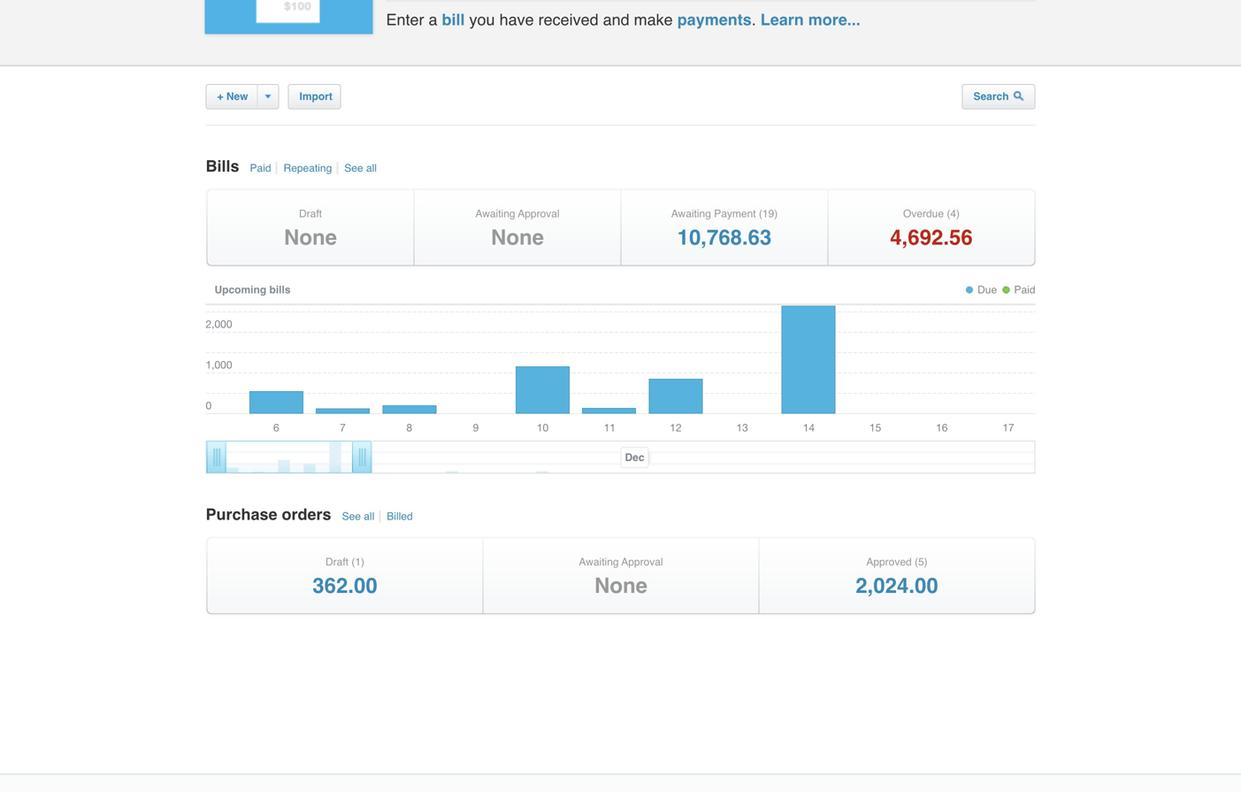 Task type: describe. For each thing, give the bounding box(es) containing it.
4,692.56
[[891, 225, 973, 249]]

purchase orders
[[206, 505, 336, 524]]

payments link
[[678, 10, 752, 29]]

due
[[978, 284, 998, 296]]

awaiting for 10,768.63
[[476, 208, 516, 220]]

1 vertical spatial see
[[342, 510, 361, 523]]

search link
[[963, 84, 1036, 109]]

learn more... link
[[761, 10, 861, 29]]

2,024.00
[[856, 574, 939, 598]]

overdue          (4) 4,692.56
[[891, 208, 973, 249]]

draft          (1) 362.00
[[313, 556, 378, 598]]

search image
[[1014, 90, 1025, 101]]

repeating
[[284, 162, 332, 174]]

10,768.63
[[678, 225, 772, 249]]

you
[[470, 10, 495, 29]]

draft for (1)
[[326, 556, 349, 568]]

0 vertical spatial see all link
[[343, 162, 381, 174]]

0 horizontal spatial paid
[[250, 162, 271, 174]]

awaiting for 2,024.00
[[579, 556, 619, 568]]

overdue
[[904, 208, 944, 220]]

enter a bill you have received and make payments . learn more...
[[386, 10, 861, 29]]

approved
[[867, 556, 912, 568]]

0 horizontal spatial none
[[284, 225, 337, 249]]

draft for none
[[299, 208, 322, 220]]

none for none
[[491, 225, 544, 249]]

upcoming bills
[[215, 284, 291, 296]]

learn
[[761, 10, 804, 29]]

billed link
[[385, 510, 417, 523]]

(19)
[[759, 208, 778, 220]]

enter
[[386, 10, 424, 29]]

orders
[[282, 505, 332, 524]]

search
[[974, 90, 1012, 103]]

new
[[226, 90, 248, 103]]

paid link
[[248, 162, 278, 174]]

+ new
[[217, 90, 248, 103]]



Task type: locate. For each thing, give the bounding box(es) containing it.
awaiting inside awaiting payment          (19) 10,768.63
[[672, 208, 712, 220]]

all right the repeating link
[[366, 162, 377, 174]]

0 vertical spatial paid
[[250, 162, 271, 174]]

paid right the bills
[[250, 162, 271, 174]]

and
[[603, 10, 630, 29]]

1 horizontal spatial awaiting approval none
[[579, 556, 663, 598]]

0 vertical spatial all
[[366, 162, 377, 174]]

see
[[345, 162, 363, 174], [342, 510, 361, 523]]

1 horizontal spatial approval
[[622, 556, 663, 568]]

received
[[539, 10, 599, 29]]

.
[[752, 10, 757, 29]]

awaiting approval none for 10,768.63
[[476, 208, 560, 249]]

0 vertical spatial see all
[[345, 162, 377, 174]]

import
[[300, 90, 333, 103]]

draft inside draft none
[[299, 208, 322, 220]]

purchase
[[206, 505, 278, 524]]

repeating link
[[282, 162, 338, 174]]

awaiting approval none
[[476, 208, 560, 249], [579, 556, 663, 598]]

draft inside draft          (1) 362.00
[[326, 556, 349, 568]]

more...
[[809, 10, 861, 29]]

1 vertical spatial paid
[[1015, 284, 1036, 296]]

approval
[[518, 208, 560, 220], [622, 556, 663, 568]]

have
[[500, 10, 534, 29]]

billed
[[387, 510, 413, 523]]

draft
[[299, 208, 322, 220], [326, 556, 349, 568]]

see all for bottommost see all link
[[342, 510, 375, 523]]

bills
[[206, 157, 244, 175]]

payment
[[715, 208, 756, 220]]

see all link right the repeating link
[[343, 162, 381, 174]]

paid
[[250, 162, 271, 174], [1015, 284, 1036, 296]]

make
[[634, 10, 673, 29]]

bills
[[270, 284, 291, 296]]

awaiting payment          (19) 10,768.63
[[672, 208, 778, 249]]

1 horizontal spatial draft
[[326, 556, 349, 568]]

see right 'orders' at bottom left
[[342, 510, 361, 523]]

0 vertical spatial awaiting approval none
[[476, 208, 560, 249]]

1 vertical spatial approval
[[622, 556, 663, 568]]

1 horizontal spatial paid
[[1015, 284, 1036, 296]]

all left 'billed'
[[364, 510, 375, 523]]

draft left (1)
[[326, 556, 349, 568]]

1 horizontal spatial none
[[491, 225, 544, 249]]

1 vertical spatial see all
[[342, 510, 375, 523]]

awaiting approval none for 2,024.00
[[579, 556, 663, 598]]

see all link left 'billed'
[[340, 510, 381, 523]]

0 horizontal spatial draft
[[299, 208, 322, 220]]

paid right due
[[1015, 284, 1036, 296]]

approved          (5) 2,024.00
[[856, 556, 939, 598]]

2 horizontal spatial awaiting
[[672, 208, 712, 220]]

none for (1)
[[595, 574, 648, 598]]

1 vertical spatial all
[[364, 510, 375, 523]]

payments
[[678, 10, 752, 29]]

1 vertical spatial see all link
[[340, 510, 381, 523]]

import link
[[288, 84, 341, 109]]

362.00
[[313, 574, 378, 598]]

approval for 10,768.63
[[518, 208, 560, 220]]

1 vertical spatial draft
[[326, 556, 349, 568]]

see right the repeating link
[[345, 162, 363, 174]]

none
[[284, 225, 337, 249], [491, 225, 544, 249], [595, 574, 648, 598]]

draft none
[[284, 208, 337, 249]]

upcoming
[[215, 284, 267, 296]]

0 vertical spatial approval
[[518, 208, 560, 220]]

1 horizontal spatial awaiting
[[579, 556, 619, 568]]

a
[[429, 10, 438, 29]]

+
[[217, 90, 224, 103]]

(5)
[[915, 556, 928, 568]]

(1)
[[352, 556, 365, 568]]

see all link
[[343, 162, 381, 174], [340, 510, 381, 523]]

0 vertical spatial see
[[345, 162, 363, 174]]

see all for topmost see all link
[[345, 162, 377, 174]]

see all left 'billed'
[[342, 510, 375, 523]]

draft down the repeating link
[[299, 208, 322, 220]]

0 horizontal spatial awaiting
[[476, 208, 516, 220]]

0 vertical spatial draft
[[299, 208, 322, 220]]

(4)
[[947, 208, 960, 220]]

0 horizontal spatial awaiting approval none
[[476, 208, 560, 249]]

bill
[[442, 10, 465, 29]]

see all right the repeating link
[[345, 162, 377, 174]]

awaiting
[[476, 208, 516, 220], [672, 208, 712, 220], [579, 556, 619, 568]]

see all
[[345, 162, 377, 174], [342, 510, 375, 523]]

2 horizontal spatial none
[[595, 574, 648, 598]]

all
[[366, 162, 377, 174], [364, 510, 375, 523]]

+ new link
[[206, 84, 279, 109]]

1 vertical spatial awaiting approval none
[[579, 556, 663, 598]]

approval for 2,024.00
[[622, 556, 663, 568]]

bill link
[[442, 10, 465, 29]]

0 horizontal spatial approval
[[518, 208, 560, 220]]



Task type: vqa. For each thing, say whether or not it's contained in the screenshot.


